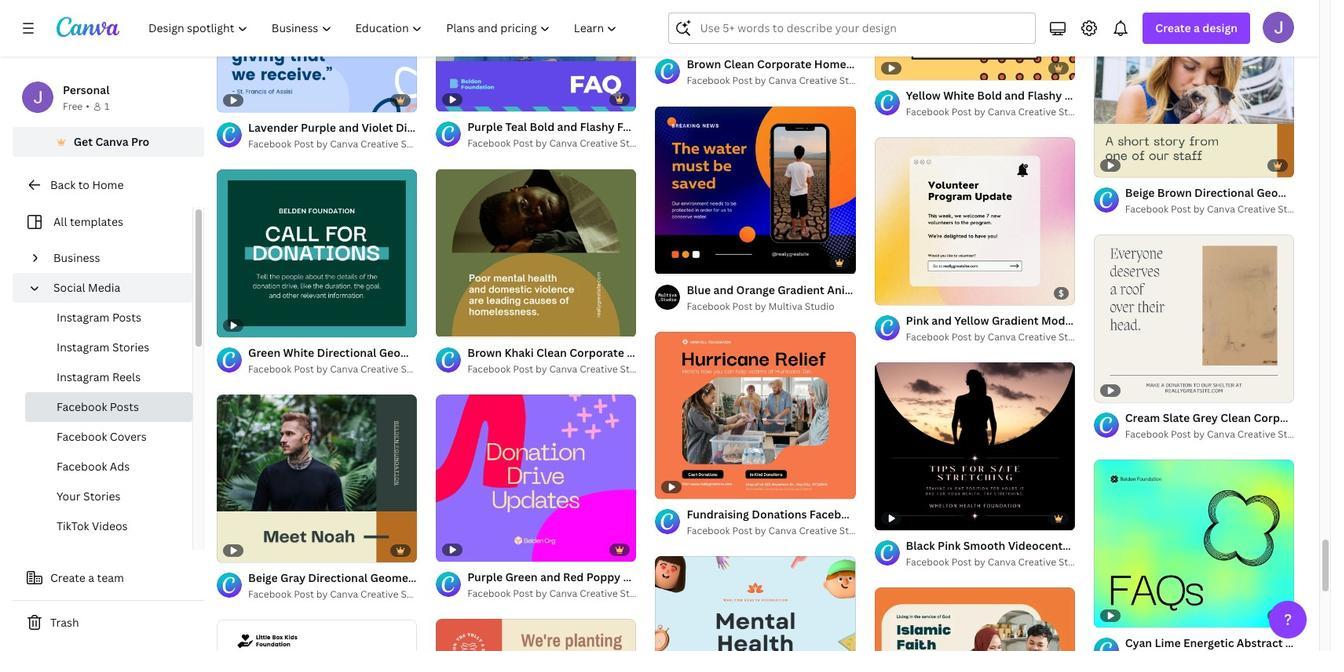 Task type: describe. For each thing, give the bounding box(es) containing it.
$
[[1059, 288, 1064, 300]]

black pink smooth videocentric informational facebook post link
[[906, 538, 1233, 555]]

trash
[[50, 616, 79, 631]]

canva inside "yellow white bold and flashy informational facebook post facebook post by canva creative studio"
[[988, 105, 1016, 119]]

studio inside beige brown directional geometric sta facebook post by canva creative studio
[[1278, 203, 1308, 216]]

trash link
[[13, 608, 204, 639]]

flashy for faq
[[580, 120, 615, 134]]

geometric for statement
[[370, 571, 427, 586]]

teal
[[505, 120, 527, 134]]

your stories
[[57, 489, 121, 504]]

get
[[74, 134, 93, 149]]

creative inside purple teal bold and flashy faq facebook post facebook post by canva creative studio
[[580, 137, 618, 150]]

back to home
[[50, 178, 124, 192]]

facebook post by multiva studio
[[687, 300, 835, 313]]

creative inside beige gray directional geometric statement facebook post facebook post by canva creative studio
[[361, 588, 399, 602]]

canva inside beige brown directional geometric sta facebook post by canva creative studio
[[1207, 203, 1235, 216]]

creative inside beige brown directional geometric sta facebook post by canva creative studio
[[1238, 203, 1276, 216]]

facebook ads
[[57, 460, 130, 474]]

bold for white
[[977, 88, 1002, 103]]

your
[[57, 489, 81, 504]]

canva inside beige gray directional geometric statement facebook post facebook post by canva creative studio
[[330, 588, 358, 602]]

stories for your stories
[[83, 489, 121, 504]]

multiva
[[769, 300, 803, 313]]

by inside "yellow white bold and flashy informational facebook post facebook post by canva creative studio"
[[974, 105, 986, 119]]

social media link
[[47, 273, 183, 303]]

to
[[78, 178, 90, 192]]

purple
[[468, 120, 503, 134]]

top level navigation element
[[138, 13, 631, 44]]

informational inside "yellow white bold and flashy informational facebook post facebook post by canva creative studio"
[[1065, 88, 1138, 103]]

all
[[53, 214, 67, 229]]

create for create a team
[[50, 571, 86, 586]]

studio inside beige gray directional geometric statement facebook post facebook post by canva creative studio
[[401, 588, 431, 602]]

posts for instagram posts
[[112, 310, 141, 325]]

purple teal bold and flashy faq facebook post facebook post by canva creative studio
[[468, 120, 719, 150]]

beige gray directional geometric statement facebook post facebook post by canva creative studio
[[248, 571, 566, 602]]

tiktok
[[57, 519, 89, 534]]

canva inside "button"
[[95, 134, 129, 149]]

beige for beige brown directional geometric sta
[[1125, 186, 1155, 200]]

create a team
[[50, 571, 124, 586]]

smooth
[[964, 539, 1006, 554]]

geometric for sta
[[1257, 186, 1313, 200]]

get canva pro button
[[13, 127, 204, 157]]

directional for gray
[[308, 571, 368, 586]]

black pink smooth videocentric informational facebook post facebook post by canva creative studio
[[906, 539, 1233, 570]]

face
[[1310, 636, 1331, 651]]

instagram for instagram posts
[[57, 310, 110, 325]]

1 horizontal spatial faq
[[1286, 636, 1308, 651]]

instagram reels link
[[25, 363, 192, 393]]

bold for teal
[[530, 120, 555, 134]]

instagram reels
[[57, 370, 141, 385]]

videocentric
[[1008, 539, 1077, 554]]

yellow white bold and flashy informational facebook post link
[[906, 87, 1219, 104]]

a for team
[[88, 571, 94, 586]]

blue and orange gradient animated breaking news conserve water facebook post image
[[655, 106, 856, 274]]

home
[[92, 178, 124, 192]]

personal
[[63, 82, 110, 97]]

by inside purple teal bold and flashy faq facebook post facebook post by canva creative studio
[[536, 137, 547, 150]]

by inside the black pink smooth videocentric informational facebook post facebook post by canva creative studio
[[974, 556, 986, 570]]

energetic
[[1184, 636, 1234, 651]]

pink
[[938, 539, 961, 554]]

covers
[[110, 430, 147, 445]]

all templates
[[53, 214, 123, 229]]

instagram posts
[[57, 310, 141, 325]]

faq inside purple teal bold and flashy faq facebook post facebook post by canva creative studio
[[617, 120, 639, 134]]

tiktok videos
[[57, 519, 128, 534]]



Task type: vqa. For each thing, say whether or not it's contained in the screenshot.
the top a
yes



Task type: locate. For each thing, give the bounding box(es) containing it.
all templates link
[[22, 207, 183, 237]]

1 vertical spatial faq
[[1286, 636, 1308, 651]]

directional right brown
[[1195, 186, 1254, 200]]

1 instagram from the top
[[57, 310, 110, 325]]

facebook post by canva creative studio
[[687, 74, 869, 87], [248, 138, 431, 151], [906, 331, 1089, 344], [468, 363, 650, 376], [248, 363, 431, 376], [1125, 428, 1308, 441], [687, 525, 869, 538], [468, 588, 650, 601]]

instagram stories link
[[25, 333, 192, 363]]

business
[[53, 251, 100, 265]]

abstract
[[1237, 636, 1283, 651]]

0 vertical spatial faq
[[617, 120, 639, 134]]

1 horizontal spatial create
[[1156, 20, 1191, 35]]

beige
[[1125, 186, 1155, 200], [248, 571, 278, 586]]

black and turquoise griddy big type economy civil society sdg facebook post image
[[217, 621, 417, 652]]

flashy inside purple teal bold and flashy faq facebook post facebook post by canva creative studio
[[580, 120, 615, 134]]

0 horizontal spatial faq
[[617, 120, 639, 134]]

1 horizontal spatial flashy
[[1028, 88, 1062, 103]]

geometric
[[1257, 186, 1313, 200], [370, 571, 427, 586]]

facebook post by canva creative studio link
[[687, 73, 869, 89], [906, 104, 1089, 120], [468, 136, 650, 152], [248, 137, 431, 153], [1125, 202, 1308, 218], [906, 330, 1089, 346], [468, 362, 650, 377], [248, 362, 431, 378], [1125, 427, 1308, 443], [687, 524, 869, 540], [906, 555, 1089, 571], [468, 587, 650, 603], [248, 587, 431, 603]]

Search search field
[[700, 13, 1026, 43]]

cyan
[[1125, 636, 1152, 651]]

yellow
[[906, 88, 941, 103]]

0 horizontal spatial bold
[[530, 120, 555, 134]]

instagram stories
[[57, 340, 150, 355]]

stories inside instagram stories link
[[112, 340, 150, 355]]

pink and yellow gradient modern elegant charity update animated facebook post image
[[875, 138, 1075, 306]]

0 horizontal spatial and
[[557, 120, 578, 134]]

create left team
[[50, 571, 86, 586]]

posts
[[112, 310, 141, 325], [110, 400, 139, 415]]

jacob simon image
[[1263, 12, 1295, 43]]

instagram
[[57, 310, 110, 325], [57, 340, 110, 355], [57, 370, 110, 385]]

bold inside "yellow white bold and flashy informational facebook post facebook post by canva creative studio"
[[977, 88, 1002, 103]]

beige and orange public and societal benefit facebook post image
[[436, 620, 637, 652]]

flashy for informational
[[1028, 88, 1062, 103]]

purple teal bold and flashy faq facebook post link
[[468, 119, 719, 136]]

0 vertical spatial beige
[[1125, 186, 1155, 200]]

a inside button
[[88, 571, 94, 586]]

by inside facebook post by multiva studio link
[[755, 300, 766, 313]]

instagram for instagram reels
[[57, 370, 110, 385]]

0 vertical spatial instagram
[[57, 310, 110, 325]]

beige gray directional geometric statement facebook post link
[[248, 570, 566, 587]]

reels
[[112, 370, 141, 385]]

gray
[[280, 571, 306, 586]]

stories up reels
[[112, 340, 150, 355]]

beige for beige gray directional geometric statement facebook post
[[248, 571, 278, 586]]

brown khaki clean corporate  homeless awareness education homelessness facebook post image
[[436, 169, 637, 337]]

1 vertical spatial flashy
[[580, 120, 615, 134]]

lime
[[1155, 636, 1181, 651]]

directional inside beige brown directional geometric sta facebook post by canva creative studio
[[1195, 186, 1254, 200]]

1 vertical spatial geometric
[[370, 571, 427, 586]]

beige inside beige gray directional geometric statement facebook post facebook post by canva creative studio
[[248, 571, 278, 586]]

create inside create a team button
[[50, 571, 86, 586]]

get canva pro
[[74, 134, 150, 149]]

stories
[[112, 340, 150, 355], [83, 489, 121, 504]]

canva inside the black pink smooth videocentric informational facebook post facebook post by canva creative studio
[[988, 556, 1016, 570]]

free •
[[63, 100, 89, 113]]

geometric inside beige gray directional geometric statement facebook post facebook post by canva creative studio
[[370, 571, 427, 586]]

creative
[[799, 74, 837, 87], [1018, 105, 1057, 119], [580, 137, 618, 150], [361, 138, 399, 151], [1238, 203, 1276, 216], [1018, 331, 1057, 344], [580, 363, 618, 376], [361, 363, 399, 376], [1238, 428, 1276, 441], [799, 525, 837, 538], [1018, 556, 1057, 570], [580, 588, 618, 601], [361, 588, 399, 602]]

by inside beige gray directional geometric statement facebook post facebook post by canva creative studio
[[316, 588, 328, 602]]

and for white
[[1005, 88, 1025, 103]]

2 vertical spatial instagram
[[57, 370, 110, 385]]

facebook ads link
[[25, 452, 192, 482]]

instagram inside instagram stories link
[[57, 340, 110, 355]]

0 vertical spatial geometric
[[1257, 186, 1313, 200]]

0 horizontal spatial directional
[[308, 571, 368, 586]]

0 horizontal spatial beige
[[248, 571, 278, 586]]

instagram inside instagram posts link
[[57, 310, 110, 325]]

ads
[[110, 460, 130, 474]]

team
[[97, 571, 124, 586]]

1 horizontal spatial directional
[[1195, 186, 1254, 200]]

and right "white"
[[1005, 88, 1025, 103]]

0 horizontal spatial create
[[50, 571, 86, 586]]

canva inside purple teal bold and flashy faq facebook post facebook post by canva creative studio
[[549, 137, 578, 150]]

creative inside "yellow white bold and flashy informational facebook post facebook post by canva creative studio"
[[1018, 105, 1057, 119]]

facebook covers link
[[25, 423, 192, 452]]

tiktok videos link
[[25, 512, 192, 542]]

beige inside beige brown directional geometric sta facebook post by canva creative studio
[[1125, 186, 1155, 200]]

templates
[[70, 214, 123, 229]]

and for teal
[[557, 120, 578, 134]]

and inside "yellow white bold and flashy informational facebook post facebook post by canva creative studio"
[[1005, 88, 1025, 103]]

bold
[[977, 88, 1002, 103], [530, 120, 555, 134]]

and
[[1005, 88, 1025, 103], [557, 120, 578, 134]]

a
[[1194, 20, 1200, 35], [88, 571, 94, 586]]

create for create a design
[[1156, 20, 1191, 35]]

stories inside your stories link
[[83, 489, 121, 504]]

post
[[732, 74, 753, 87], [1195, 88, 1219, 103], [952, 105, 972, 119], [696, 120, 719, 134], [513, 137, 533, 150], [294, 138, 314, 151], [1171, 203, 1191, 216], [732, 300, 753, 313], [952, 331, 972, 344], [513, 363, 533, 376], [294, 363, 314, 376], [1171, 428, 1191, 441], [732, 525, 753, 538], [1209, 539, 1233, 554], [952, 556, 972, 570], [542, 571, 566, 586], [513, 588, 533, 601], [294, 588, 314, 602]]

1 vertical spatial and
[[557, 120, 578, 134]]

0 vertical spatial informational
[[1065, 88, 1138, 103]]

studio inside purple teal bold and flashy faq facebook post facebook post by canva creative studio
[[620, 137, 650, 150]]

directional inside beige gray directional geometric statement facebook post facebook post by canva creative studio
[[308, 571, 368, 586]]

0 vertical spatial bold
[[977, 88, 1002, 103]]

3 instagram from the top
[[57, 370, 110, 385]]

1 vertical spatial create
[[50, 571, 86, 586]]

beige left brown
[[1125, 186, 1155, 200]]

create a design button
[[1143, 13, 1251, 44]]

create a design
[[1156, 20, 1238, 35]]

by
[[755, 74, 766, 87], [974, 105, 986, 119], [536, 137, 547, 150], [316, 138, 328, 151], [1194, 203, 1205, 216], [755, 300, 766, 313], [974, 331, 986, 344], [536, 363, 547, 376], [316, 363, 328, 376], [1194, 428, 1205, 441], [755, 525, 766, 538], [974, 556, 986, 570], [536, 588, 547, 601], [316, 588, 328, 602]]

sta
[[1316, 186, 1331, 200]]

posts down reels
[[110, 400, 139, 415]]

your stories link
[[25, 482, 192, 512]]

create a team button
[[13, 563, 204, 595]]

posts down social media link
[[112, 310, 141, 325]]

back to home link
[[13, 170, 204, 201]]

0 vertical spatial and
[[1005, 88, 1025, 103]]

faq
[[617, 120, 639, 134], [1286, 636, 1308, 651]]

instagram for instagram stories
[[57, 340, 110, 355]]

geometric left sta
[[1257, 186, 1313, 200]]

1 horizontal spatial bold
[[977, 88, 1002, 103]]

creative inside the black pink smooth videocentric informational facebook post facebook post by canva creative studio
[[1018, 556, 1057, 570]]

instagram up facebook posts
[[57, 370, 110, 385]]

a for design
[[1194, 20, 1200, 35]]

1 vertical spatial directional
[[308, 571, 368, 586]]

1 vertical spatial a
[[88, 571, 94, 586]]

by inside beige brown directional geometric sta facebook post by canva creative studio
[[1194, 203, 1205, 216]]

design
[[1203, 20, 1238, 35]]

social media
[[53, 280, 120, 295]]

and inside purple teal bold and flashy faq facebook post facebook post by canva creative studio
[[557, 120, 578, 134]]

stories down facebook ads link
[[83, 489, 121, 504]]

directional
[[1195, 186, 1254, 200], [308, 571, 368, 586]]

flashy
[[1028, 88, 1062, 103], [580, 120, 615, 134]]

white
[[944, 88, 975, 103]]

facebook
[[687, 74, 730, 87], [1141, 88, 1192, 103], [906, 105, 950, 119], [642, 120, 693, 134], [468, 137, 511, 150], [248, 138, 292, 151], [1125, 203, 1169, 216], [687, 300, 730, 313], [906, 331, 950, 344], [468, 363, 511, 376], [248, 363, 292, 376], [57, 400, 107, 415], [1125, 428, 1169, 441], [57, 430, 107, 445], [57, 460, 107, 474], [687, 525, 730, 538], [1155, 539, 1207, 554], [906, 556, 950, 570], [488, 571, 540, 586], [468, 588, 511, 601], [248, 588, 292, 602]]

directional right gray in the bottom left of the page
[[308, 571, 368, 586]]

1 vertical spatial bold
[[530, 120, 555, 134]]

and right teal
[[557, 120, 578, 134]]

facebook posts
[[57, 400, 139, 415]]

1 vertical spatial instagram
[[57, 340, 110, 355]]

canva
[[769, 74, 797, 87], [988, 105, 1016, 119], [95, 134, 129, 149], [549, 137, 578, 150], [330, 138, 358, 151], [1207, 203, 1235, 216], [988, 331, 1016, 344], [549, 363, 578, 376], [330, 363, 358, 376], [1207, 428, 1235, 441], [769, 525, 797, 538], [988, 556, 1016, 570], [549, 588, 578, 601], [330, 588, 358, 602]]

free
[[63, 100, 83, 113]]

0 vertical spatial a
[[1194, 20, 1200, 35]]

facebook post by multiva studio link
[[687, 299, 856, 315]]

0 horizontal spatial geometric
[[370, 571, 427, 586]]

business link
[[47, 244, 183, 273]]

posts for facebook posts
[[110, 400, 139, 415]]

studio
[[840, 74, 869, 87], [1059, 105, 1089, 119], [620, 137, 650, 150], [401, 138, 431, 151], [1278, 203, 1308, 216], [805, 300, 835, 313], [1059, 331, 1089, 344], [620, 363, 650, 376], [401, 363, 431, 376], [1278, 428, 1308, 441], [840, 525, 869, 538], [1059, 556, 1089, 570], [620, 588, 650, 601], [401, 588, 431, 602]]

back
[[50, 178, 76, 192]]

1 vertical spatial stories
[[83, 489, 121, 504]]

facebook inside 'link'
[[57, 430, 107, 445]]

media
[[88, 280, 120, 295]]

1 horizontal spatial and
[[1005, 88, 1025, 103]]

beige left gray in the bottom left of the page
[[248, 571, 278, 586]]

instagram posts link
[[25, 303, 192, 333]]

a inside dropdown button
[[1194, 20, 1200, 35]]

0 vertical spatial stories
[[112, 340, 150, 355]]

instagram down social media
[[57, 310, 110, 325]]

statement
[[429, 571, 486, 586]]

geometric inside beige brown directional geometric sta facebook post by canva creative studio
[[1257, 186, 1313, 200]]

a left team
[[88, 571, 94, 586]]

black
[[906, 539, 935, 554]]

2 instagram from the top
[[57, 340, 110, 355]]

0 vertical spatial posts
[[112, 310, 141, 325]]

1 vertical spatial informational
[[1079, 539, 1153, 554]]

yellow white bold and flashy informational facebook post facebook post by canva creative studio
[[906, 88, 1219, 119]]

1 vertical spatial posts
[[110, 400, 139, 415]]

pink orange dark brown dynamic frames generic charity facebook post image
[[875, 589, 1075, 652]]

facebook covers
[[57, 430, 147, 445]]

0 vertical spatial flashy
[[1028, 88, 1062, 103]]

beige brown directional geometric sta facebook post by canva creative studio
[[1125, 186, 1331, 216]]

cyan lime energetic abstract faq face link
[[1125, 635, 1331, 652]]

1 horizontal spatial geometric
[[1257, 186, 1313, 200]]

create inside create a design dropdown button
[[1156, 20, 1191, 35]]

1
[[104, 100, 109, 113]]

post inside beige brown directional geometric sta facebook post by canva creative studio
[[1171, 203, 1191, 216]]

facebook inside beige brown directional geometric sta facebook post by canva creative studio
[[1125, 203, 1169, 216]]

instagram inside instagram reels link
[[57, 370, 110, 385]]

•
[[86, 100, 89, 113]]

studio inside "yellow white bold and flashy informational facebook post facebook post by canva creative studio"
[[1059, 105, 1089, 119]]

a left design
[[1194, 20, 1200, 35]]

0 horizontal spatial a
[[88, 571, 94, 586]]

cyan lime energetic abstract faq face
[[1125, 636, 1331, 651]]

bold right teal
[[530, 120, 555, 134]]

geometric left statement
[[370, 571, 427, 586]]

bold right "white"
[[977, 88, 1002, 103]]

instagram up instagram reels
[[57, 340, 110, 355]]

0 horizontal spatial flashy
[[580, 120, 615, 134]]

bold inside purple teal bold and flashy faq facebook post facebook post by canva creative studio
[[530, 120, 555, 134]]

brown
[[1158, 186, 1192, 200]]

studio inside the black pink smooth videocentric informational facebook post facebook post by canva creative studio
[[1059, 556, 1089, 570]]

1 vertical spatial beige
[[248, 571, 278, 586]]

informational
[[1065, 88, 1138, 103], [1079, 539, 1153, 554]]

0 vertical spatial create
[[1156, 20, 1191, 35]]

create left design
[[1156, 20, 1191, 35]]

beige brown directional geometric sta link
[[1125, 185, 1331, 202]]

informational inside the black pink smooth videocentric informational facebook post facebook post by canva creative studio
[[1079, 539, 1153, 554]]

flashy inside "yellow white bold and flashy informational facebook post facebook post by canva creative studio"
[[1028, 88, 1062, 103]]

1 horizontal spatial a
[[1194, 20, 1200, 35]]

0 vertical spatial directional
[[1195, 186, 1254, 200]]

pro
[[131, 134, 150, 149]]

social
[[53, 280, 85, 295]]

stories for instagram stories
[[112, 340, 150, 355]]

1 horizontal spatial beige
[[1125, 186, 1155, 200]]

videos
[[92, 519, 128, 534]]

None search field
[[669, 13, 1036, 44]]

directional for brown
[[1195, 186, 1254, 200]]



